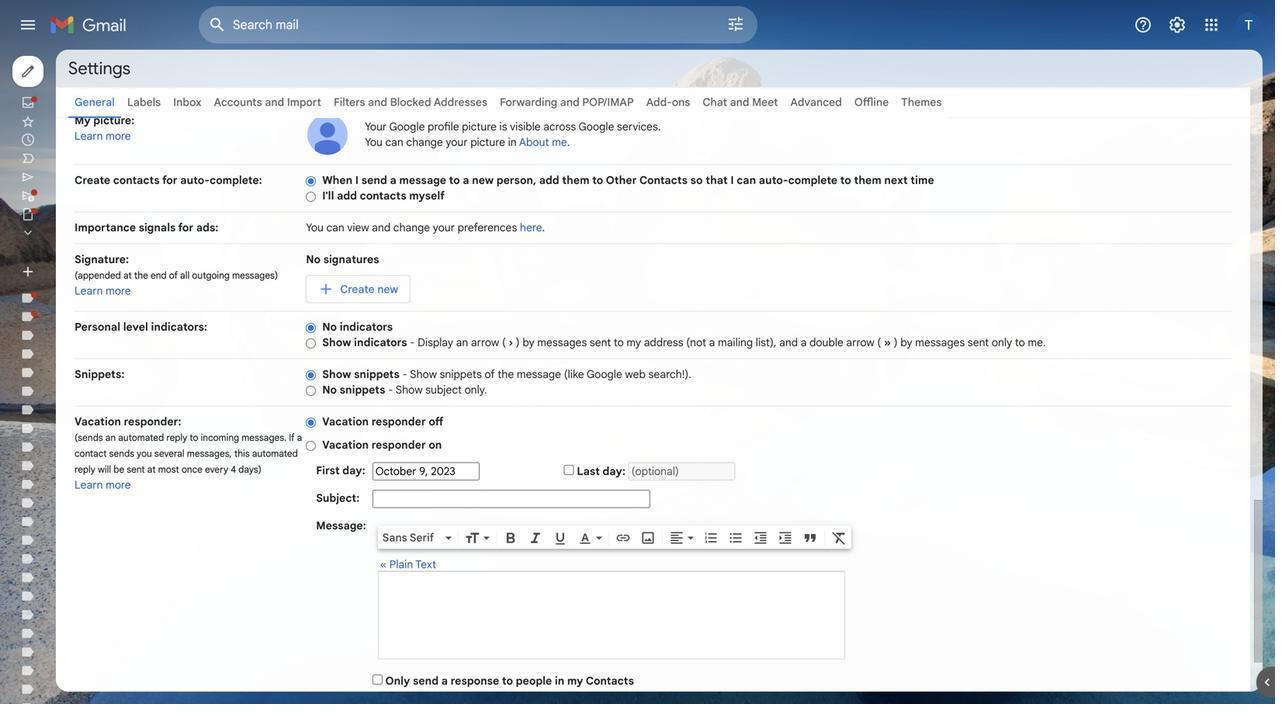 Task type: describe. For each thing, give the bounding box(es) containing it.
pop/imap
[[583, 95, 634, 109]]

remove formatting ‪(⌘\)‬ image
[[831, 530, 847, 546]]

first day:
[[316, 464, 365, 477]]

show left subject at the bottom of the page
[[396, 383, 423, 397]]

to left address
[[614, 336, 624, 349]]

show up no snippets - show subject only.
[[410, 368, 437, 381]]

first
[[316, 464, 340, 477]]

responder for on
[[372, 438, 426, 452]]

people
[[516, 674, 552, 688]]

list),
[[756, 336, 777, 349]]

next
[[885, 174, 908, 187]]

responder for off
[[372, 415, 426, 429]]

offline link
[[855, 95, 889, 109]]

signature: (appended at the end of all outgoing messages) learn more
[[75, 253, 278, 298]]

support image
[[1134, 16, 1153, 34]]

snippets up only.
[[440, 368, 482, 381]]

messages.
[[242, 432, 287, 444]]

no for no signatures
[[306, 253, 321, 266]]

create new button
[[306, 275, 411, 303]]

inbox link
[[173, 95, 202, 109]]

accounts and import
[[214, 95, 321, 109]]

snippets:
[[75, 368, 125, 381]]

2 vertical spatial no
[[322, 383, 337, 397]]

2 horizontal spatial can
[[737, 174, 756, 187]]

this
[[234, 448, 250, 460]]

a up i'll add contacts myself
[[390, 174, 397, 187]]

No snippets radio
[[306, 385, 316, 397]]

1 vertical spatial change
[[393, 221, 430, 234]]

i'll add contacts myself
[[322, 189, 445, 203]]

no snippets - show subject only.
[[322, 383, 487, 397]]

display
[[418, 336, 453, 349]]

i'll
[[322, 189, 334, 203]]

and right list),
[[780, 336, 798, 349]]

indicators:
[[151, 320, 207, 334]]

your
[[365, 120, 387, 134]]

only
[[992, 336, 1013, 349]]

1 ( from the left
[[502, 336, 506, 349]]

double
[[810, 336, 844, 349]]

show right show indicators option
[[322, 336, 351, 349]]

responder:
[[124, 415, 181, 429]]

accounts and import link
[[214, 95, 321, 109]]

2 them from the left
[[854, 174, 882, 187]]

here link
[[520, 221, 542, 234]]

create for create new
[[340, 282, 375, 296]]

import
[[287, 95, 321, 109]]

only.
[[465, 383, 487, 397]]

0 vertical spatial reply
[[166, 432, 187, 444]]

search!).
[[649, 368, 692, 381]]

for for contacts
[[162, 174, 178, 187]]

web
[[625, 368, 646, 381]]

only send a response to people in my contacts
[[385, 674, 634, 688]]

if
[[289, 432, 295, 444]]

advanced
[[791, 95, 842, 109]]

(appended
[[75, 270, 121, 281]]

google down 'pop/imap'
[[579, 120, 614, 134]]

on
[[429, 438, 442, 452]]

bold ‪(⌘b)‬ image
[[503, 530, 518, 546]]

vacation responder: (sends an automated reply to incoming messages. if a contact sends you several messages, this automated reply will be sent at most once every 4 days) learn more
[[75, 415, 302, 492]]

show indicators - display an arrow ( › ) by messages sent to my address (not a mailing list), and a double arrow ( » ) by messages sent only to me.
[[322, 336, 1046, 349]]

other
[[606, 174, 637, 187]]

1 vertical spatial in
[[555, 674, 565, 688]]

a left 'double'
[[801, 336, 807, 349]]

google down filters and blocked addresses link
[[389, 120, 425, 134]]

themes
[[902, 95, 942, 109]]

add-
[[647, 95, 672, 109]]

subject
[[426, 383, 462, 397]]

quote ‪(⌘⇧9)‬ image
[[803, 530, 818, 546]]

day: for first day:
[[343, 464, 365, 477]]

for for signals
[[178, 221, 194, 234]]

no signatures
[[306, 253, 379, 266]]

vacation for vacation responder on
[[322, 438, 369, 452]]

0 horizontal spatial reply
[[75, 464, 95, 476]]

0 vertical spatial picture
[[462, 120, 497, 134]]

more inside my picture: learn more
[[106, 129, 131, 143]]

underline ‪(⌘u)‬ image
[[553, 531, 568, 546]]

1 ) from the left
[[516, 336, 520, 349]]

you
[[137, 448, 152, 460]]

2 auto- from the left
[[759, 174, 789, 187]]

to right complete
[[841, 174, 852, 187]]

1 horizontal spatial new
[[472, 174, 494, 187]]

0 horizontal spatial can
[[326, 221, 345, 234]]

0 vertical spatial send
[[362, 174, 387, 187]]

0 horizontal spatial you
[[306, 221, 324, 234]]

- for display an arrow (
[[410, 336, 415, 349]]

here
[[520, 221, 542, 234]]

personal
[[75, 320, 120, 334]]

search mail image
[[203, 11, 231, 39]]

chat and meet link
[[703, 95, 778, 109]]

my
[[75, 114, 91, 127]]

new inside button
[[377, 282, 398, 296]]

1 horizontal spatial an
[[456, 336, 468, 349]]

indicators for no
[[340, 320, 393, 334]]

Vacation responder on radio
[[306, 440, 316, 452]]

myself
[[409, 189, 445, 203]]

of for end
[[169, 270, 178, 281]]

1 vertical spatial your
[[433, 221, 455, 234]]

the inside 'signature: (appended at the end of all outgoing messages) learn more'
[[134, 270, 148, 281]]

learn more link for vacation
[[75, 478, 131, 492]]

italic ‪(⌘i)‬ image
[[528, 530, 543, 546]]

1 messages from the left
[[537, 336, 587, 349]]

Last day: checkbox
[[564, 465, 574, 475]]

Only send a response to people in my Contacts checkbox
[[373, 675, 383, 685]]

and for accounts
[[265, 95, 284, 109]]

signature:
[[75, 253, 129, 266]]

so
[[691, 174, 703, 187]]

and for forwarding
[[560, 95, 580, 109]]

2 by from the left
[[901, 336, 913, 349]]

importance
[[75, 221, 136, 234]]

learn inside vacation responder: (sends an automated reply to incoming messages. if a contact sends you several messages, this automated reply will be sent at most once every 4 days) learn more
[[75, 478, 103, 492]]

« plain text
[[380, 558, 436, 571]]

signatures
[[324, 253, 379, 266]]

1 vertical spatial add
[[337, 189, 357, 203]]

Last day: text field
[[629, 462, 736, 481]]

forwarding
[[500, 95, 558, 109]]

snippets for show subject only.
[[340, 383, 385, 397]]

advanced search options image
[[720, 9, 752, 40]]

0 vertical spatial automated
[[118, 432, 164, 444]]

filters and blocked addresses
[[334, 95, 488, 109]]

(not
[[686, 336, 707, 349]]

about me link
[[519, 135, 567, 149]]

can inside your google profile picture is visible across google services. you can change your picture in about me .
[[385, 135, 404, 149]]

indent more ‪(⌘])‬ image
[[778, 530, 793, 546]]

my picture: learn more
[[75, 114, 135, 143]]

level
[[123, 320, 148, 334]]

create contacts for auto-complete:
[[75, 174, 262, 187]]

learn more link for signature:
[[75, 284, 131, 298]]

themes link
[[902, 95, 942, 109]]

several
[[154, 448, 185, 460]]

vacation responder off
[[322, 415, 444, 429]]

incoming
[[201, 432, 239, 444]]

serif
[[410, 531, 434, 544]]

and for filters
[[368, 95, 387, 109]]

blocked
[[390, 95, 431, 109]]

picture:
[[93, 114, 135, 127]]

person,
[[497, 174, 537, 187]]

add-ons link
[[647, 95, 691, 109]]

general
[[75, 95, 115, 109]]

importance signals for ads:
[[75, 221, 218, 234]]

at inside 'signature: (appended at the end of all outgoing messages) learn more'
[[123, 270, 132, 281]]

numbered list ‪(⌘⇧7)‬ image
[[703, 530, 719, 546]]

1 i from the left
[[355, 174, 359, 187]]

sends
[[109, 448, 134, 460]]

messages)
[[232, 270, 278, 281]]

(sends
[[75, 432, 103, 444]]

once
[[182, 464, 203, 476]]

4
[[231, 464, 236, 476]]

to down profile
[[449, 174, 460, 187]]

more inside vacation responder: (sends an automated reply to incoming messages. if a contact sends you several messages, this automated reply will be sent at most once every 4 days) learn more
[[106, 478, 131, 492]]

signals
[[139, 221, 176, 234]]

snippets for show snippets of the message (like google web search!).
[[354, 368, 400, 381]]

a left person, at left top
[[463, 174, 469, 187]]



Task type: locate. For each thing, give the bounding box(es) containing it.
1 horizontal spatial in
[[555, 674, 565, 688]]

0 horizontal spatial in
[[508, 135, 517, 149]]

sans serif
[[383, 531, 434, 544]]

and left import
[[265, 95, 284, 109]]

and right chat
[[730, 95, 750, 109]]

1 horizontal spatial my
[[627, 336, 641, 349]]

0 vertical spatial contacts
[[113, 174, 160, 187]]

only
[[385, 674, 410, 688]]

sent inside vacation responder: (sends an automated reply to incoming messages. if a contact sends you several messages, this automated reply will be sent at most once every 4 days) learn more
[[127, 464, 145, 476]]

0 vertical spatial the
[[134, 270, 148, 281]]

1 horizontal spatial automated
[[252, 448, 298, 460]]

1 horizontal spatial -
[[403, 368, 408, 381]]

2 vertical spatial -
[[388, 383, 393, 397]]

1 by from the left
[[523, 336, 535, 349]]

1 horizontal spatial day:
[[603, 465, 626, 478]]

1 horizontal spatial contacts
[[640, 174, 688, 187]]

1 responder from the top
[[372, 415, 426, 429]]

to left other
[[593, 174, 604, 187]]

1 horizontal spatial at
[[147, 464, 156, 476]]

None search field
[[199, 6, 758, 43]]

1 vertical spatial my
[[567, 674, 583, 688]]

and right view
[[372, 221, 391, 234]]

automated up you
[[118, 432, 164, 444]]

day: right last on the bottom of the page
[[603, 465, 626, 478]]

. right preferences on the left top
[[542, 221, 545, 234]]

0 vertical spatial create
[[75, 174, 110, 187]]

Search mail text field
[[233, 17, 683, 33]]

1 horizontal spatial auto-
[[759, 174, 789, 187]]

them down me
[[562, 174, 590, 187]]

1 more from the top
[[106, 129, 131, 143]]

of up only.
[[485, 368, 495, 381]]

0 vertical spatial learn more link
[[75, 129, 131, 143]]

by
[[523, 336, 535, 349], [901, 336, 913, 349]]

at right (appended
[[123, 270, 132, 281]]

learn down will
[[75, 478, 103, 492]]

your down profile
[[446, 135, 468, 149]]

change inside your google profile picture is visible across google services. you can change your picture in about me .
[[406, 135, 443, 149]]

and up across
[[560, 95, 580, 109]]

contacts right people
[[586, 674, 634, 688]]

vacation
[[75, 415, 121, 429], [322, 415, 369, 429], [322, 438, 369, 452]]

of inside 'signature: (appended at the end of all outgoing messages) learn more'
[[169, 270, 178, 281]]

0 horizontal spatial arrow
[[471, 336, 499, 349]]

0 horizontal spatial create
[[75, 174, 110, 187]]

2 learn from the top
[[75, 284, 103, 298]]

1 vertical spatial an
[[105, 432, 116, 444]]

0 vertical spatial you
[[365, 135, 383, 149]]

auto- right that
[[759, 174, 789, 187]]

( left ›
[[502, 336, 506, 349]]

0 vertical spatial at
[[123, 270, 132, 281]]

i right the when
[[355, 174, 359, 187]]

i
[[355, 174, 359, 187], [731, 174, 734, 187]]

sent
[[590, 336, 611, 349], [968, 336, 989, 349], [127, 464, 145, 476]]

0 horizontal spatial new
[[377, 282, 398, 296]]

1 learn more link from the top
[[75, 129, 131, 143]]

last
[[577, 465, 600, 478]]

messages,
[[187, 448, 232, 460]]

google right (like
[[587, 368, 623, 381]]

sans
[[383, 531, 407, 544]]

1 vertical spatial contacts
[[360, 189, 407, 203]]

addresses
[[434, 95, 488, 109]]

insert image image
[[640, 530, 656, 546]]

1 horizontal spatial sent
[[590, 336, 611, 349]]

) right "»"
[[894, 336, 898, 349]]

1 horizontal spatial arrow
[[847, 336, 875, 349]]

of for snippets
[[485, 368, 495, 381]]

0 horizontal spatial the
[[134, 270, 148, 281]]

1 horizontal spatial you
[[365, 135, 383, 149]]

message
[[399, 174, 446, 187], [517, 368, 561, 381]]

. down across
[[567, 135, 570, 149]]

responder down the vacation responder off
[[372, 438, 426, 452]]

you down i'll add contacts myself option
[[306, 221, 324, 234]]

your inside your google profile picture is visible across google services. you can change your picture in about me .
[[446, 135, 468, 149]]

by right ›
[[523, 336, 535, 349]]

arrow
[[471, 336, 499, 349], [847, 336, 875, 349]]

) right ›
[[516, 336, 520, 349]]

2 responder from the top
[[372, 438, 426, 452]]

forwarding and pop/imap
[[500, 95, 634, 109]]

no left "signatures"
[[306, 253, 321, 266]]

0 vertical spatial can
[[385, 135, 404, 149]]

auto-
[[180, 174, 210, 187], [759, 174, 789, 187]]

more
[[106, 129, 131, 143], [106, 284, 131, 298], [106, 478, 131, 492]]

1 horizontal spatial create
[[340, 282, 375, 296]]

no for no indicators
[[322, 320, 337, 334]]

to inside vacation responder: (sends an automated reply to incoming messages. if a contact sends you several messages, this automated reply will be sent at most once every 4 days) learn more
[[190, 432, 198, 444]]

message up myself
[[399, 174, 446, 187]]

1 horizontal spatial message
[[517, 368, 561, 381]]

learn more link down will
[[75, 478, 131, 492]]

1 vertical spatial message
[[517, 368, 561, 381]]

- up no snippets - show subject only.
[[403, 368, 408, 381]]

them left next
[[854, 174, 882, 187]]

more inside 'signature: (appended at the end of all outgoing messages) learn more'
[[106, 284, 131, 298]]

2 ) from the left
[[894, 336, 898, 349]]

add-ons
[[647, 95, 691, 109]]

reply down contact
[[75, 464, 95, 476]]

3 learn more link from the top
[[75, 478, 131, 492]]

1 vertical spatial reply
[[75, 464, 95, 476]]

by right "»"
[[901, 336, 913, 349]]

0 horizontal spatial contacts
[[113, 174, 160, 187]]

vacation for vacation responder: (sends an automated reply to incoming messages. if a contact sends you several messages, this automated reply will be sent at most once every 4 days) learn more
[[75, 415, 121, 429]]

learn inside my picture: learn more
[[75, 129, 103, 143]]

vacation inside vacation responder: (sends an automated reply to incoming messages. if a contact sends you several messages, this automated reply will be sent at most once every 4 days) learn more
[[75, 415, 121, 429]]

(like
[[564, 368, 584, 381]]

chat
[[703, 95, 728, 109]]

you down your
[[365, 135, 383, 149]]

create inside button
[[340, 282, 375, 296]]

be
[[114, 464, 124, 476]]

snippets
[[354, 368, 400, 381], [440, 368, 482, 381], [340, 383, 385, 397]]

your google profile picture is visible across google services. you can change your picture in about me .
[[365, 120, 661, 149]]

auto- up ads:
[[180, 174, 210, 187]]

0 vertical spatial your
[[446, 135, 468, 149]]

1 horizontal spatial the
[[498, 368, 514, 381]]

1 vertical spatial for
[[178, 221, 194, 234]]

for up signals
[[162, 174, 178, 187]]

my right people
[[567, 674, 583, 688]]

Vacation responder off radio
[[306, 417, 316, 428]]

.
[[567, 135, 570, 149], [542, 221, 545, 234]]

every
[[205, 464, 228, 476]]

add right person, at left top
[[539, 174, 560, 187]]

forwarding and pop/imap link
[[500, 95, 634, 109]]

. inside your google profile picture is visible across google services. you can change your picture in about me .
[[567, 135, 570, 149]]

visible
[[510, 120, 541, 134]]

to left people
[[502, 674, 513, 688]]

change down myself
[[393, 221, 430, 234]]

responder up 'vacation responder on'
[[372, 415, 426, 429]]

2 arrow from the left
[[847, 336, 875, 349]]

0 horizontal spatial i
[[355, 174, 359, 187]]

my left address
[[627, 336, 641, 349]]

0 vertical spatial learn
[[75, 129, 103, 143]]

at inside vacation responder: (sends an automated reply to incoming messages. if a contact sends you several messages, this automated reply will be sent at most once every 4 days) learn more
[[147, 464, 156, 476]]

1 horizontal spatial can
[[385, 135, 404, 149]]

subject:
[[316, 491, 360, 505]]

can
[[385, 135, 404, 149], [737, 174, 756, 187], [326, 221, 345, 234]]

- up the vacation responder off
[[388, 383, 393, 397]]

picture image
[[306, 113, 350, 156]]

main menu image
[[19, 16, 37, 34]]

- left display
[[410, 336, 415, 349]]

0 horizontal spatial an
[[105, 432, 116, 444]]

First day: text field
[[373, 462, 480, 481]]

create up importance at the top
[[75, 174, 110, 187]]

1 horizontal spatial them
[[854, 174, 882, 187]]

1 vertical spatial responder
[[372, 438, 426, 452]]

0 vertical spatial .
[[567, 135, 570, 149]]

messages up (like
[[537, 336, 587, 349]]

contacts left so on the right of page
[[640, 174, 688, 187]]

accounts
[[214, 95, 262, 109]]

can left view
[[326, 221, 345, 234]]

1 horizontal spatial by
[[901, 336, 913, 349]]

1 them from the left
[[562, 174, 590, 187]]

0 horizontal spatial (
[[502, 336, 506, 349]]

arrow left "»"
[[847, 336, 875, 349]]

1 vertical spatial no
[[322, 320, 337, 334]]

an
[[456, 336, 468, 349], [105, 432, 116, 444]]

filters
[[334, 95, 365, 109]]

all
[[180, 270, 190, 281]]

1 vertical spatial indicators
[[354, 336, 407, 349]]

2 ( from the left
[[878, 336, 881, 349]]

3 learn from the top
[[75, 478, 103, 492]]

profile
[[428, 120, 459, 134]]

create new
[[340, 282, 398, 296]]

Show snippets radio
[[306, 369, 316, 381]]

the left end
[[134, 270, 148, 281]]

)
[[516, 336, 520, 349], [894, 336, 898, 349]]

0 vertical spatial my
[[627, 336, 641, 349]]

indicators down no indicators
[[354, 336, 407, 349]]

2 messages from the left
[[916, 336, 965, 349]]

0 horizontal spatial message
[[399, 174, 446, 187]]

- for show snippets of the message (like google web search!).
[[403, 368, 408, 381]]

no right the no indicators "option"
[[322, 320, 337, 334]]

about
[[519, 135, 549, 149]]

0 horizontal spatial )
[[516, 336, 520, 349]]

sent right be
[[127, 464, 145, 476]]

0 vertical spatial more
[[106, 129, 131, 143]]

automated down messages. at left
[[252, 448, 298, 460]]

send up i'll add contacts myself
[[362, 174, 387, 187]]

settings image
[[1168, 16, 1187, 34]]

1 horizontal spatial add
[[539, 174, 560, 187]]

2 vertical spatial learn more link
[[75, 478, 131, 492]]

end
[[151, 270, 167, 281]]

to left me.
[[1015, 336, 1025, 349]]

labels link
[[127, 95, 161, 109]]

0 horizontal spatial automated
[[118, 432, 164, 444]]

0 vertical spatial change
[[406, 135, 443, 149]]

an inside vacation responder: (sends an automated reply to incoming messages. if a contact sends you several messages, this automated reply will be sent at most once every 4 days) learn more
[[105, 432, 116, 444]]

change
[[406, 135, 443, 149], [393, 221, 430, 234]]

day: right "first"
[[343, 464, 365, 477]]

snippets up no snippets - show subject only.
[[354, 368, 400, 381]]

I'll add contacts myself radio
[[306, 191, 316, 203]]

0 horizontal spatial -
[[388, 383, 393, 397]]

1 arrow from the left
[[471, 336, 499, 349]]

me.
[[1028, 336, 1046, 349]]

1 horizontal spatial of
[[485, 368, 495, 381]]

sans serif option
[[380, 530, 442, 546]]

meet
[[752, 95, 778, 109]]

message left (like
[[517, 368, 561, 381]]

the down ›
[[498, 368, 514, 381]]

1 vertical spatial .
[[542, 221, 545, 234]]

0 vertical spatial indicators
[[340, 320, 393, 334]]

learn down the my
[[75, 129, 103, 143]]

learn down (appended
[[75, 284, 103, 298]]

is
[[500, 120, 507, 134]]

ons
[[672, 95, 691, 109]]

1 learn from the top
[[75, 129, 103, 143]]

2 vertical spatial more
[[106, 478, 131, 492]]

picture
[[462, 120, 497, 134], [471, 135, 505, 149]]

2 horizontal spatial sent
[[968, 336, 989, 349]]

navigation
[[0, 50, 186, 704]]

and
[[265, 95, 284, 109], [368, 95, 387, 109], [560, 95, 580, 109], [730, 95, 750, 109], [372, 221, 391, 234], [780, 336, 798, 349]]

0 horizontal spatial contacts
[[586, 674, 634, 688]]

learn inside 'signature: (appended at the end of all outgoing messages) learn more'
[[75, 284, 103, 298]]

vacation up first day:
[[322, 438, 369, 452]]

arrow left ›
[[471, 336, 499, 349]]

0 vertical spatial add
[[539, 174, 560, 187]]

Subject text field
[[373, 490, 650, 508]]

services.
[[617, 120, 661, 134]]

can right that
[[737, 174, 756, 187]]

1 vertical spatial you
[[306, 221, 324, 234]]

to
[[449, 174, 460, 187], [593, 174, 604, 187], [841, 174, 852, 187], [614, 336, 624, 349], [1015, 336, 1025, 349], [190, 432, 198, 444], [502, 674, 513, 688]]

1 vertical spatial automated
[[252, 448, 298, 460]]

1 auto- from the left
[[180, 174, 210, 187]]

Show indicators radio
[[306, 338, 316, 349]]

0 vertical spatial message
[[399, 174, 446, 187]]

your down myself
[[433, 221, 455, 234]]

settings
[[68, 57, 131, 79]]

(
[[502, 336, 506, 349], [878, 336, 881, 349]]

general link
[[75, 95, 115, 109]]

snippets up the vacation responder off
[[340, 383, 385, 397]]

across
[[544, 120, 576, 134]]

filters and blocked addresses link
[[334, 95, 488, 109]]

learn more link down (appended
[[75, 284, 131, 298]]

for
[[162, 174, 178, 187], [178, 221, 194, 234]]

create down "signatures"
[[340, 282, 375, 296]]

can down your
[[385, 135, 404, 149]]

and up your
[[368, 95, 387, 109]]

0 horizontal spatial for
[[162, 174, 178, 187]]

most
[[158, 464, 179, 476]]

bulleted list ‪(⌘⇧8)‬ image
[[728, 530, 744, 546]]

1 vertical spatial more
[[106, 284, 131, 298]]

1 vertical spatial contacts
[[586, 674, 634, 688]]

and for chat
[[730, 95, 750, 109]]

create
[[75, 174, 110, 187], [340, 282, 375, 296]]

vacation right "vacation responder off" radio
[[322, 415, 369, 429]]

1 horizontal spatial (
[[878, 336, 881, 349]]

picture down is
[[471, 135, 505, 149]]

1 horizontal spatial messages
[[916, 336, 965, 349]]

google
[[389, 120, 425, 134], [579, 120, 614, 134], [587, 368, 623, 381]]

a right (not
[[709, 336, 715, 349]]

at left most
[[147, 464, 156, 476]]

me
[[552, 135, 567, 149]]

day:
[[343, 464, 365, 477], [603, 465, 626, 478]]

1 horizontal spatial .
[[567, 135, 570, 149]]

1 vertical spatial can
[[737, 174, 756, 187]]

in right people
[[555, 674, 565, 688]]

0 horizontal spatial of
[[169, 270, 178, 281]]

1 vertical spatial at
[[147, 464, 156, 476]]

1 horizontal spatial for
[[178, 221, 194, 234]]

1 vertical spatial -
[[403, 368, 408, 381]]

When I send a message to a new person, add them to Other Contacts so that I can auto-complete to them next time radio
[[306, 175, 316, 187]]

0 horizontal spatial auto-
[[180, 174, 210, 187]]

last day:
[[577, 465, 626, 478]]

learn more link
[[75, 129, 131, 143], [75, 284, 131, 298], [75, 478, 131, 492]]

2 learn more link from the top
[[75, 284, 131, 298]]

response
[[451, 674, 499, 688]]

more down be
[[106, 478, 131, 492]]

create for create contacts for auto-complete:
[[75, 174, 110, 187]]

to up the messages,
[[190, 432, 198, 444]]

contacts up importance signals for ads: on the top of the page
[[113, 174, 160, 187]]

0 horizontal spatial them
[[562, 174, 590, 187]]

0 horizontal spatial messages
[[537, 336, 587, 349]]

1 vertical spatial create
[[340, 282, 375, 296]]

sent left only at the top
[[968, 336, 989, 349]]

( left "»"
[[878, 336, 881, 349]]

2 i from the left
[[731, 174, 734, 187]]

new down "signatures"
[[377, 282, 398, 296]]

0 horizontal spatial .
[[542, 221, 545, 234]]

no right the no snippets option
[[322, 383, 337, 397]]

contacts up view
[[360, 189, 407, 203]]

send right the only
[[413, 674, 439, 688]]

more down picture:
[[106, 129, 131, 143]]

in inside your google profile picture is visible across google services. you can change your picture in about me .
[[508, 135, 517, 149]]

add
[[539, 174, 560, 187], [337, 189, 357, 203]]

1 horizontal spatial send
[[413, 674, 439, 688]]

2 more from the top
[[106, 284, 131, 298]]

ads:
[[196, 221, 218, 234]]

you inside your google profile picture is visible across google services. you can change your picture in about me .
[[365, 135, 383, 149]]

complete:
[[210, 174, 262, 187]]

formatting options toolbar
[[378, 526, 852, 549]]

3 more from the top
[[106, 478, 131, 492]]

0 vertical spatial contacts
[[640, 174, 688, 187]]

link ‪(⌘k)‬ image
[[616, 530, 631, 546]]

vacation up (sends
[[75, 415, 121, 429]]

day: for last day:
[[603, 465, 626, 478]]

1 horizontal spatial reply
[[166, 432, 187, 444]]

an up sends
[[105, 432, 116, 444]]

view
[[347, 221, 369, 234]]

offline
[[855, 95, 889, 109]]

outgoing
[[192, 270, 230, 281]]

a inside vacation responder: (sends an automated reply to incoming messages. if a contact sends you several messages, this automated reply will be sent at most once every 4 days) learn more
[[297, 432, 302, 444]]

advanced link
[[791, 95, 842, 109]]

0 vertical spatial -
[[410, 336, 415, 349]]

show right show snippets option
[[322, 368, 351, 381]]

1 vertical spatial learn
[[75, 284, 103, 298]]

of
[[169, 270, 178, 281], [485, 368, 495, 381]]

gmail image
[[50, 9, 134, 40]]

more down (appended
[[106, 284, 131, 298]]

0 vertical spatial for
[[162, 174, 178, 187]]

0 horizontal spatial sent
[[127, 464, 145, 476]]

you can view and change your preferences here .
[[306, 221, 545, 234]]

0 horizontal spatial by
[[523, 336, 535, 349]]

you
[[365, 135, 383, 149], [306, 221, 324, 234]]

No indicators radio
[[306, 322, 316, 334]]

days)
[[239, 464, 262, 476]]

time
[[911, 174, 935, 187]]

1 vertical spatial picture
[[471, 135, 505, 149]]

when i send a message to a new person, add them to other contacts so that i can auto-complete to them next time
[[322, 174, 935, 187]]

indicators for show
[[354, 336, 407, 349]]

vacation for vacation responder off
[[322, 415, 369, 429]]

indent less ‪(⌘[)‬ image
[[753, 530, 768, 546]]

»
[[884, 336, 891, 349]]

- for show subject only.
[[388, 383, 393, 397]]

1 horizontal spatial contacts
[[360, 189, 407, 203]]

a left response
[[442, 674, 448, 688]]

0 vertical spatial of
[[169, 270, 178, 281]]



Task type: vqa. For each thing, say whether or not it's contained in the screenshot.
Mail
no



